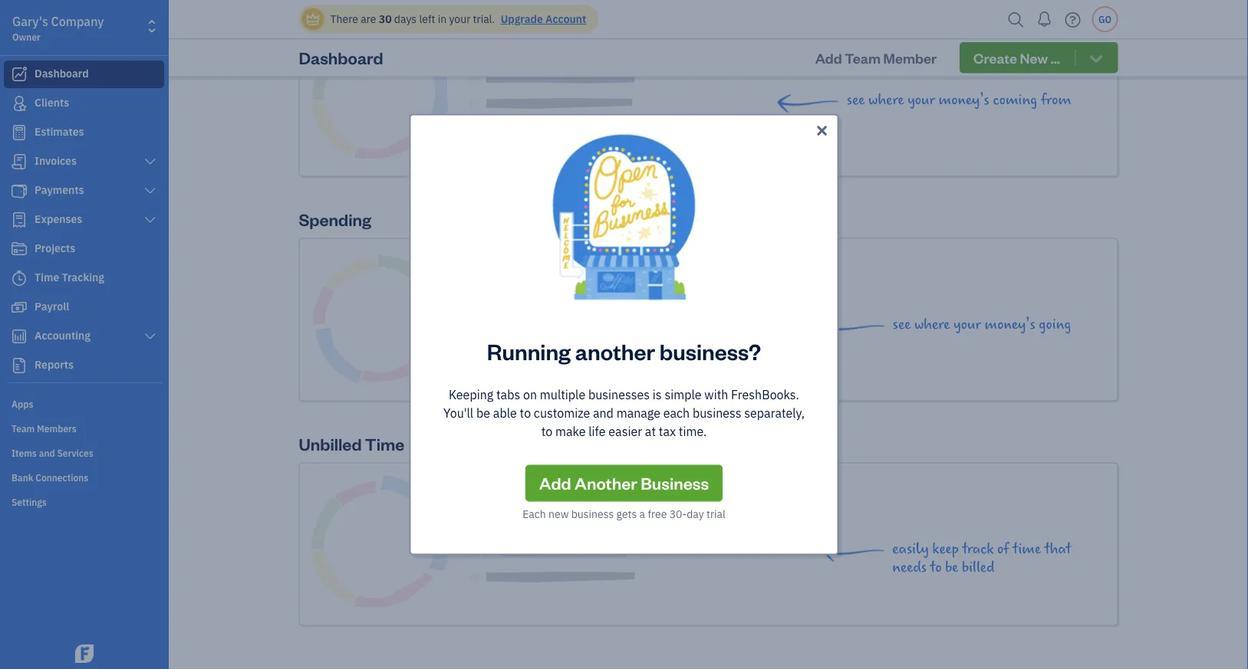 Task type: vqa. For each thing, say whether or not it's contained in the screenshot.
middle chevron large down image
yes



Task type: locate. For each thing, give the bounding box(es) containing it.
unbilled time
[[299, 434, 405, 456]]

1 horizontal spatial to
[[541, 423, 553, 440]]

see
[[847, 92, 865, 109], [893, 317, 911, 334]]

2 vertical spatial your
[[954, 317, 981, 334]]

new
[[549, 507, 569, 521]]

business inside keeping tabs on multiple businesses is simple with freshbooks. you'll be able to customize and manage each business separately, to make life easier at tax time.
[[693, 405, 741, 421]]

search image
[[1004, 8, 1028, 31]]

1 horizontal spatial see
[[893, 317, 911, 334]]

money's for coming
[[939, 92, 990, 109]]

to
[[520, 405, 531, 421], [541, 423, 553, 440], [930, 560, 942, 577]]

customize
[[534, 405, 590, 421]]

2 chevron large down image from the top
[[143, 331, 157, 343]]

chevron large down image for 'payment' 'image'
[[143, 185, 157, 197]]

0 vertical spatial chevron large down image
[[143, 214, 157, 226]]

see where your money's coming from
[[847, 92, 1071, 109]]

bank connections image
[[12, 471, 164, 483]]

1 vertical spatial be
[[945, 560, 959, 577]]

and
[[593, 405, 614, 421]]

member
[[883, 49, 937, 67]]

time
[[1013, 542, 1041, 558]]

money's left the going
[[985, 317, 1035, 334]]

see for see where your money's going
[[893, 317, 911, 334]]

on
[[523, 387, 537, 403]]

add
[[815, 49, 842, 67], [539, 473, 571, 494]]

business?
[[660, 337, 761, 366]]

apps image
[[12, 397, 164, 410]]

easily keep track of time that needs to be billed
[[892, 542, 1071, 577]]

0 vertical spatial add
[[815, 49, 842, 67]]

0 horizontal spatial be
[[476, 405, 490, 421]]

in
[[438, 12, 447, 26]]

there
[[330, 12, 358, 26]]

your for see where your money's going
[[954, 317, 981, 334]]

business down the another
[[571, 507, 614, 521]]

to down keep
[[930, 560, 942, 577]]

report image
[[10, 358, 28, 374]]

time.
[[679, 423, 707, 440]]

freshbooks image
[[72, 645, 97, 664]]

your
[[449, 12, 470, 26], [908, 92, 935, 109], [954, 317, 981, 334]]

days
[[394, 12, 417, 26]]

gets
[[616, 507, 637, 521]]

with
[[705, 387, 728, 403]]

dashboard
[[299, 47, 383, 68]]

coming
[[993, 92, 1037, 109]]

2 chevron large down image from the top
[[143, 185, 157, 197]]

able
[[493, 405, 517, 421]]

1 horizontal spatial add
[[815, 49, 842, 67]]

chevron large down image
[[143, 214, 157, 226], [143, 331, 157, 343]]

spending
[[299, 209, 371, 231]]

freshbooks.
[[731, 387, 799, 403]]

0 vertical spatial chevron large down image
[[143, 156, 157, 168]]

money image
[[10, 300, 28, 315]]

each
[[523, 507, 546, 521]]

1 horizontal spatial be
[[945, 560, 959, 577]]

1 horizontal spatial business
[[693, 405, 741, 421]]

1 vertical spatial where
[[914, 317, 950, 334]]

0 vertical spatial your
[[449, 12, 470, 26]]

business
[[641, 473, 709, 494]]

expense image
[[10, 213, 28, 228]]

business down with
[[693, 405, 741, 421]]

2 vertical spatial to
[[930, 560, 942, 577]]

businesses
[[588, 387, 650, 403]]

0 vertical spatial business
[[693, 405, 741, 421]]

be down keep
[[945, 560, 959, 577]]

0 horizontal spatial see
[[847, 92, 865, 109]]

0 vertical spatial money's
[[939, 92, 990, 109]]

1 chevron large down image from the top
[[143, 214, 157, 226]]

add team member
[[815, 49, 937, 67]]

1 vertical spatial chevron large down image
[[143, 331, 157, 343]]

settings image
[[12, 496, 164, 508]]

invoice image
[[10, 154, 28, 170]]

account
[[545, 12, 586, 26]]

client image
[[10, 96, 28, 111]]

1 vertical spatial your
[[908, 92, 935, 109]]

0 horizontal spatial add
[[539, 473, 571, 494]]

running another business? dialog
[[0, 96, 1248, 574]]

chart image
[[10, 329, 28, 344]]

add inside running another business? dialog
[[539, 473, 571, 494]]

chevron large down image
[[143, 156, 157, 168], [143, 185, 157, 197]]

owner
[[12, 31, 41, 43]]

0 vertical spatial be
[[476, 405, 490, 421]]

keeping tabs on multiple businesses is simple with freshbooks. you'll be able to customize and manage each business separately, to make life easier at tax time.
[[443, 387, 805, 440]]

of
[[997, 542, 1009, 558]]

simple
[[665, 387, 702, 403]]

add team member button
[[802, 42, 951, 73]]

business
[[693, 405, 741, 421], [571, 507, 614, 521]]

chevron large down image for chart "icon"
[[143, 331, 157, 343]]

1 vertical spatial see
[[893, 317, 911, 334]]

0 horizontal spatial your
[[449, 12, 470, 26]]

estimate image
[[10, 125, 28, 140]]

items and services image
[[12, 446, 164, 459]]

trial.
[[473, 12, 495, 26]]

money's left coming
[[939, 92, 990, 109]]

0 vertical spatial where
[[868, 92, 904, 109]]

money's
[[939, 92, 990, 109], [985, 317, 1035, 334]]

add left team
[[815, 49, 842, 67]]

to inside easily keep track of time that needs to be billed
[[930, 560, 942, 577]]

1 horizontal spatial where
[[914, 317, 950, 334]]

1 vertical spatial money's
[[985, 317, 1035, 334]]

add for add another business
[[539, 473, 571, 494]]

2 horizontal spatial to
[[930, 560, 942, 577]]

add up new
[[539, 473, 571, 494]]

to down on
[[520, 405, 531, 421]]

0 horizontal spatial business
[[571, 507, 614, 521]]

1 vertical spatial add
[[539, 473, 571, 494]]

each
[[663, 405, 690, 421]]

crown image
[[305, 11, 321, 27]]

0 horizontal spatial where
[[868, 92, 904, 109]]

0 vertical spatial to
[[520, 405, 531, 421]]

where for see where your money's coming from
[[868, 92, 904, 109]]

where for see where your money's going
[[914, 317, 950, 334]]

0 vertical spatial see
[[847, 92, 865, 109]]

you'll
[[443, 405, 474, 421]]

separately,
[[744, 405, 805, 421]]

be left able
[[476, 405, 490, 421]]

add for add team member
[[815, 49, 842, 67]]

1 vertical spatial chevron large down image
[[143, 185, 157, 197]]

needs
[[892, 560, 927, 577]]

where
[[868, 92, 904, 109], [914, 317, 950, 334]]

manage
[[617, 405, 660, 421]]

left
[[419, 12, 435, 26]]

1 vertical spatial to
[[541, 423, 553, 440]]

1 horizontal spatial your
[[908, 92, 935, 109]]

be
[[476, 405, 490, 421], [945, 560, 959, 577]]

2 horizontal spatial your
[[954, 317, 981, 334]]

1 chevron large down image from the top
[[143, 156, 157, 168]]

to left make
[[541, 423, 553, 440]]



Task type: describe. For each thing, give the bounding box(es) containing it.
1 vertical spatial business
[[571, 507, 614, 521]]

keeping
[[449, 387, 493, 403]]

gary's company owner
[[12, 13, 104, 43]]

unbilled
[[299, 434, 362, 456]]

gary's
[[12, 13, 48, 30]]

money's for going
[[985, 317, 1035, 334]]

time
[[365, 434, 405, 456]]

upgrade account link
[[498, 12, 586, 26]]

30-
[[669, 507, 687, 521]]

dashboard image
[[10, 67, 28, 82]]

easier
[[609, 423, 642, 440]]

tax
[[659, 423, 676, 440]]

billed
[[962, 560, 995, 577]]

30
[[379, 12, 392, 26]]

chevron large down image for invoice image
[[143, 156, 157, 168]]

going
[[1039, 317, 1071, 334]]

company
[[51, 13, 104, 30]]

another
[[575, 337, 655, 366]]

at
[[645, 423, 656, 440]]

life
[[589, 423, 606, 440]]

easily
[[892, 542, 929, 558]]

team members image
[[12, 422, 164, 434]]

project image
[[10, 242, 28, 257]]

another
[[575, 473, 637, 494]]

main element
[[0, 0, 207, 670]]

multiple
[[540, 387, 585, 403]]

upgrade
[[501, 12, 543, 26]]

are
[[361, 12, 376, 26]]

a
[[640, 507, 645, 521]]

running another business?
[[487, 337, 761, 366]]

payment image
[[10, 183, 28, 199]]

each new business gets a free 30-day trial
[[523, 507, 726, 521]]

your for see where your money's coming from
[[908, 92, 935, 109]]

go to help image
[[1061, 8, 1085, 31]]

day
[[687, 507, 704, 521]]

be inside easily keep track of time that needs to be billed
[[945, 560, 959, 577]]

from
[[1041, 92, 1071, 109]]

0 horizontal spatial to
[[520, 405, 531, 421]]

see for see where your money's coming from
[[847, 92, 865, 109]]

that
[[1045, 542, 1071, 558]]

there are 30 days left in your trial. upgrade account
[[330, 12, 586, 26]]

make
[[555, 423, 586, 440]]

see where your money's going
[[893, 317, 1071, 334]]

free
[[648, 507, 667, 521]]

chevron large down image for expense image
[[143, 214, 157, 226]]

add another business button
[[525, 465, 723, 502]]

tabs
[[496, 387, 520, 403]]

timer image
[[10, 271, 28, 286]]

be inside keeping tabs on multiple businesses is simple with freshbooks. you'll be able to customize and manage each business separately, to make life easier at tax time.
[[476, 405, 490, 421]]

running
[[487, 337, 571, 366]]

close image
[[814, 121, 830, 140]]

add another business
[[539, 473, 709, 494]]

keep
[[932, 542, 959, 558]]

track
[[962, 542, 994, 558]]

is
[[653, 387, 662, 403]]

trial
[[707, 507, 726, 521]]

team
[[845, 49, 881, 67]]



